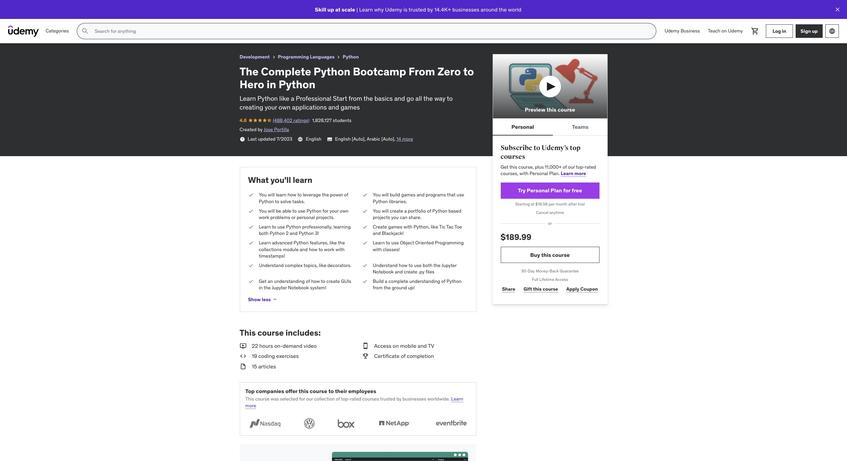 Task type: vqa. For each thing, say whether or not it's contained in the screenshot.
is
yes



Task type: locate. For each thing, give the bounding box(es) containing it.
1 horizontal spatial from
[[373, 285, 383, 291]]

0 vertical spatial jupyter
[[442, 263, 457, 269]]

small image for 22 hours on-demand video
[[240, 342, 247, 350]]

xsmall image up complete
[[271, 54, 277, 60]]

and left programs
[[417, 192, 425, 198]]

of inside get this course, plus 11,000+ of our top-rated courses, with personal plan.
[[563, 164, 567, 170]]

0 horizontal spatial businesses
[[403, 396, 427, 403]]

learn inside the learn more
[[452, 396, 464, 403]]

work
[[259, 215, 269, 221], [324, 247, 335, 253]]

this
[[240, 328, 256, 338], [246, 396, 254, 403]]

1 vertical spatial learn more link
[[246, 396, 464, 409]]

course up teams on the top right
[[558, 106, 576, 113]]

toe
[[455, 224, 462, 230]]

how inside understand how to use both the jupyter notebook and create .py files
[[399, 263, 408, 269]]

with inside learn to use object oriented programming with classes!
[[373, 247, 382, 253]]

personal
[[512, 123, 535, 130], [530, 171, 549, 177], [527, 187, 550, 194]]

learn up the "solve"
[[276, 192, 287, 198]]

what
[[248, 175, 269, 185]]

learn inside the learn to use python professionally, learning both python 2 and python 3!
[[259, 224, 271, 230]]

1 horizontal spatial courses
[[501, 153, 526, 161]]

to inside learn to use object oriented programming with classes!
[[386, 240, 391, 246]]

this inside get this course, plus 11,000+ of our top-rated courses, with personal plan.
[[510, 164, 518, 170]]

7/2023
[[277, 136, 293, 142]]

1 vertical spatial up
[[813, 28, 819, 34]]

the inside understand how to use both the jupyter notebook and create .py files
[[434, 263, 441, 269]]

(488,402 ratings)
[[20, 12, 57, 18], [273, 117, 310, 123]]

with down the course,
[[520, 171, 529, 177]]

plus
[[535, 164, 544, 170]]

1 english from the left
[[306, 136, 322, 142]]

in up show less
[[259, 285, 263, 291]]

the left power
[[322, 192, 329, 198]]

shopping cart with 0 items image
[[752, 27, 760, 35]]

use down 'problems'
[[278, 224, 285, 230]]

and inside learn advanced python features, like the collections module and how to work with timestamps!
[[300, 247, 308, 253]]

complex
[[285, 263, 303, 269]]

and left tv
[[418, 343, 427, 350]]

1 vertical spatial a
[[405, 208, 407, 214]]

Search for anything text field
[[94, 25, 649, 37]]

1 vertical spatial or
[[549, 221, 552, 226]]

learn inside the you will learn how to leverage the power of python to solve tasks.
[[276, 192, 287, 198]]

understanding down .py
[[410, 279, 441, 285]]

2 small image from the top
[[240, 363, 247, 371]]

less
[[262, 297, 271, 303]]

learn more link for top companies offer this course to their employees
[[246, 396, 464, 409]]

for down top companies offer this course to their employees
[[300, 396, 305, 403]]

2 horizontal spatial more
[[575, 171, 587, 177]]

english for english
[[306, 136, 322, 142]]

offer
[[286, 388, 298, 395]]

like inside learn advanced python features, like the collections module and how to work with timestamps!
[[330, 240, 337, 246]]

personal down preview
[[512, 123, 535, 130]]

learn to use object oriented programming with classes!
[[373, 240, 464, 253]]

work down features,
[[324, 247, 335, 253]]

get for the
[[259, 279, 267, 285]]

0 horizontal spatial understanding
[[274, 279, 305, 285]]

understand inside understand how to use both the jupyter notebook and create .py files
[[373, 263, 398, 269]]

on for teach
[[722, 28, 728, 34]]

your
[[265, 103, 277, 111], [330, 208, 339, 214]]

2 understanding from the left
[[410, 279, 441, 285]]

udemy left shopping cart with 0 items image
[[729, 28, 744, 34]]

how up complete
[[399, 263, 408, 269]]

businesses
[[453, 6, 480, 13], [403, 396, 427, 403]]

courses down subscribe
[[501, 153, 526, 161]]

certificate
[[375, 353, 400, 360]]

buy
[[531, 252, 541, 258]]

you left be
[[259, 208, 267, 214]]

around
[[481, 6, 498, 13]]

more for subscribe to udemy's top courses
[[575, 171, 587, 177]]

courses inside subscribe to udemy's top courses
[[501, 153, 526, 161]]

personal down plus
[[530, 171, 549, 177]]

solve
[[281, 199, 292, 205]]

0 vertical spatial 4.6
[[5, 12, 13, 18]]

1 horizontal spatial up
[[813, 28, 819, 34]]

a inside the complete python bootcamp from zero to hero in python learn python like a professional  start from the basics and go all the way to creating your own applications and games
[[291, 94, 295, 102]]

last
[[248, 136, 257, 142]]

programming
[[278, 54, 309, 60], [435, 240, 464, 246]]

1 horizontal spatial on
[[722, 28, 728, 34]]

this course includes:
[[240, 328, 321, 338]]

1 horizontal spatial programming
[[435, 240, 464, 246]]

share button
[[501, 283, 517, 296]]

1,828,127 down applications
[[312, 117, 332, 123]]

learn inside the complete python bootcamp from zero to hero in python learn python like a professional  start from the basics and go all the way to creating your own applications and games
[[240, 94, 256, 102]]

1 horizontal spatial jupyter
[[442, 263, 457, 269]]

created by jose portilla
[[240, 127, 289, 133]]

more right 14
[[403, 136, 414, 142]]

with inside create games with python, like tic tac toe and blackjack!
[[404, 224, 413, 230]]

2 vertical spatial by
[[397, 396, 402, 403]]

get left an at the left of page
[[259, 279, 267, 285]]

learn inside learn advanced python features, like the collections module and how to work with timestamps!
[[259, 240, 271, 246]]

0 horizontal spatial trusted
[[380, 396, 396, 403]]

1 understanding from the left
[[274, 279, 305, 285]]

access down back
[[556, 277, 569, 282]]

xsmall image left last
[[240, 137, 245, 142]]

this right buy
[[542, 252, 552, 258]]

own
[[279, 103, 291, 111], [340, 208, 349, 214]]

1 horizontal spatial in
[[267, 78, 276, 91]]

1 horizontal spatial learn more link
[[561, 171, 587, 177]]

is
[[404, 6, 408, 13]]

volkswagen image
[[302, 418, 317, 431]]

0 horizontal spatial more
[[246, 403, 256, 409]]

course up back
[[553, 252, 570, 258]]

this up 22
[[240, 328, 256, 338]]

0 horizontal spatial learn more link
[[246, 396, 464, 409]]

2 vertical spatial personal
[[527, 187, 550, 194]]

create inside get an understanding of how to create guis in the jupyter notebook system!
[[327, 279, 340, 285]]

learn up creating
[[240, 94, 256, 102]]

programming inside learn to use object oriented programming with classes!
[[435, 240, 464, 246]]

for
[[564, 187, 571, 194], [323, 208, 329, 214], [300, 396, 305, 403]]

1 horizontal spatial 4.6
[[240, 117, 247, 123]]

1 vertical spatial create
[[404, 269, 418, 275]]

the down an at the left of page
[[264, 285, 271, 291]]

at inside "starting at $16.58 per month after trial cancel anytime"
[[531, 202, 535, 207]]

0 horizontal spatial 1,828,127 students
[[60, 12, 99, 18]]

will down what you'll learn
[[268, 192, 275, 198]]

was
[[271, 396, 279, 403]]

a
[[291, 94, 295, 102], [405, 208, 407, 214], [385, 279, 388, 285]]

xsmall image for learn advanced python features, like the collections module and how to work with timestamps!
[[248, 240, 254, 247]]

this for gift
[[534, 286, 542, 293]]

xsmall image
[[336, 54, 342, 60], [362, 192, 368, 199], [362, 208, 368, 215], [248, 224, 254, 231], [362, 224, 368, 231], [248, 263, 254, 269], [248, 279, 254, 285], [362, 279, 368, 285], [272, 297, 278, 303]]

in inside get an understanding of how to create guis in the jupyter notebook system!
[[259, 285, 263, 291]]

0 horizontal spatial own
[[279, 103, 291, 111]]

you for you will create a portfolio of python based projects you can share.
[[373, 208, 381, 214]]

0 vertical spatial programming
[[278, 54, 309, 60]]

or down able
[[292, 215, 296, 221]]

more inside the learn more
[[246, 403, 256, 409]]

work inside you will be able to use python for your own work problems or personal projects.
[[259, 215, 269, 221]]

complete
[[389, 279, 409, 285]]

games inside the complete python bootcamp from zero to hero in python learn python like a professional  start from the basics and go all the way to creating your own applications and games
[[341, 103, 360, 111]]

for up "projects."
[[323, 208, 329, 214]]

1 horizontal spatial learn more
[[561, 171, 587, 177]]

python inside 'you will build games and programs that use python libraries.'
[[373, 199, 388, 205]]

like left tic
[[431, 224, 439, 230]]

show
[[248, 297, 261, 303]]

english
[[306, 136, 322, 142], [335, 136, 351, 142]]

2 horizontal spatial create
[[404, 269, 418, 275]]

development
[[240, 54, 270, 60]]

|
[[357, 6, 358, 13]]

how
[[288, 192, 297, 198], [309, 247, 318, 253], [399, 263, 408, 269], [311, 279, 320, 285]]

udemy
[[385, 6, 402, 13], [665, 28, 680, 34], [729, 28, 744, 34]]

1 vertical spatial courses
[[363, 396, 379, 403]]

1 horizontal spatial 1,828,127 students
[[312, 117, 352, 123]]

from inside the complete python bootcamp from zero to hero in python learn python like a professional  start from the basics and go all the way to creating your own applications and games
[[349, 94, 362, 102]]

learn more for top companies offer this course to their employees
[[246, 396, 464, 409]]

games down start
[[341, 103, 360, 111]]

the inside get an understanding of how to create guis in the jupyter notebook system!
[[264, 285, 271, 291]]

1 vertical spatial top-
[[341, 396, 350, 403]]

1 vertical spatial on
[[393, 343, 399, 350]]

lifetime
[[540, 277, 555, 282]]

english [auto], arabic [auto] , 14 more
[[335, 136, 414, 142]]

portilla
[[274, 127, 289, 133]]

trial
[[578, 202, 585, 207]]

get inside get this course, plus 11,000+ of our top-rated courses, with personal plan.
[[501, 164, 509, 170]]

1 horizontal spatial businesses
[[453, 6, 480, 13]]

1,828,127 students up closed captions icon
[[312, 117, 352, 123]]

understand for understand how to use both the jupyter notebook and create .py files
[[373, 263, 398, 269]]

learn down 'problems'
[[259, 224, 271, 230]]

with up decorators.
[[336, 247, 345, 253]]

to down features,
[[319, 247, 323, 253]]

you up projects
[[373, 208, 381, 214]]

teach on udemy link
[[705, 23, 748, 39]]

you'll
[[271, 175, 291, 185]]

1 vertical spatial notebook
[[288, 285, 309, 291]]

1 vertical spatial 4.6
[[240, 117, 247, 123]]

will inside the you will learn how to leverage the power of python to solve tasks.
[[268, 192, 275, 198]]

of right portfolio
[[427, 208, 432, 214]]

ratings) down applications
[[294, 117, 310, 123]]

anytime
[[550, 210, 564, 215]]

created
[[240, 127, 257, 133]]

businesses left worldwide.
[[403, 396, 427, 403]]

personal inside personal button
[[512, 123, 535, 130]]

0 vertical spatial on
[[722, 28, 728, 34]]

0 vertical spatial personal
[[512, 123, 535, 130]]

small image
[[240, 342, 247, 350], [240, 363, 247, 371]]

you inside you will be able to use python for your own work problems or personal projects.
[[259, 208, 267, 214]]

xsmall image left collections
[[248, 240, 254, 247]]

0 horizontal spatial students
[[80, 12, 99, 18]]

and inside the learn to use python professionally, learning both python 2 and python 3!
[[290, 231, 298, 237]]

you left build
[[373, 192, 381, 198]]

personal up "$16.58"
[[527, 187, 550, 194]]

both inside understand how to use both the jupyter notebook and create .py files
[[423, 263, 433, 269]]

will for be
[[268, 208, 275, 214]]

2 horizontal spatial by
[[428, 6, 433, 13]]

of inside the you will create a portfolio of python based projects you can share.
[[427, 208, 432, 214]]

0 horizontal spatial create
[[327, 279, 340, 285]]

at left "$16.58"
[[531, 202, 535, 207]]

0 horizontal spatial in
[[259, 285, 263, 291]]

you inside the you will learn how to leverage the power of python to solve tasks.
[[259, 192, 267, 198]]

and up complete
[[395, 269, 403, 275]]

learn up leverage in the top of the page
[[293, 175, 313, 185]]

0 vertical spatial (488,402
[[20, 12, 40, 18]]

this up courses,
[[510, 164, 518, 170]]

tab list
[[493, 119, 608, 136]]

get up courses,
[[501, 164, 509, 170]]

xsmall image
[[271, 54, 277, 60], [240, 137, 245, 142], [248, 192, 254, 199], [248, 208, 254, 215], [248, 240, 254, 247], [362, 240, 368, 247], [362, 263, 368, 269]]

0 vertical spatial access
[[556, 277, 569, 282]]

of right power
[[344, 192, 349, 198]]

scale
[[342, 6, 355, 13]]

1 horizontal spatial work
[[324, 247, 335, 253]]

0 vertical spatial up
[[328, 6, 334, 13]]

closed captions image
[[327, 137, 333, 142]]

2 vertical spatial more
[[246, 403, 256, 409]]

0 vertical spatial 1,828,127
[[60, 12, 79, 18]]

will up projects
[[382, 208, 389, 214]]

based
[[449, 208, 462, 214]]

work inside learn advanced python features, like the collections module and how to work with timestamps!
[[324, 247, 335, 253]]

rated
[[586, 164, 597, 170], [350, 396, 362, 403]]

0 vertical spatial businesses
[[453, 6, 480, 13]]

0 horizontal spatial rated
[[350, 396, 362, 403]]

categories
[[46, 28, 69, 34]]

xsmall image for you will be able to use python for your own work problems or personal projects.
[[248, 208, 254, 215]]

this right gift
[[534, 286, 542, 293]]

0 vertical spatial both
[[259, 231, 269, 237]]

notebook inside understand how to use both the jupyter notebook and create .py files
[[373, 269, 394, 275]]

you inside 'you will build games and programs that use python libraries.'
[[373, 192, 381, 198]]

personal inside try personal plan for free link
[[527, 187, 550, 194]]

will inside you will be able to use python for your own work problems or personal projects.
[[268, 208, 275, 214]]

2 horizontal spatial for
[[564, 187, 571, 194]]

both up files
[[423, 263, 433, 269]]

xsmall image inside show less button
[[272, 297, 278, 303]]

1 horizontal spatial your
[[330, 208, 339, 214]]

0 vertical spatial students
[[80, 12, 99, 18]]

4.6 up created at left top
[[240, 117, 247, 123]]

1 understand from the left
[[259, 263, 284, 269]]

how inside learn advanced python features, like the collections module and how to work with timestamps!
[[309, 247, 318, 253]]

0 horizontal spatial programming
[[278, 54, 309, 60]]

up right sign
[[813, 28, 819, 34]]

xsmall image for understand complex topics, like decorators.
[[248, 263, 254, 269]]

a up applications
[[291, 94, 295, 102]]

2 understand from the left
[[373, 263, 398, 269]]

to up classes!
[[386, 240, 391, 246]]

0 horizontal spatial top-
[[341, 396, 350, 403]]

in right the log
[[783, 28, 787, 34]]

0 horizontal spatial our
[[306, 396, 313, 403]]

of
[[563, 164, 567, 170], [344, 192, 349, 198], [427, 208, 432, 214], [306, 279, 310, 285], [442, 279, 446, 285], [401, 353, 406, 360], [336, 396, 340, 403]]

more down top
[[246, 403, 256, 409]]

you for you will learn how to leverage the power of python to solve tasks.
[[259, 192, 267, 198]]

to inside get an understanding of how to create guis in the jupyter notebook system!
[[321, 279, 326, 285]]

learn more
[[561, 171, 587, 177], [246, 396, 464, 409]]

2 english from the left
[[335, 136, 351, 142]]

in for create
[[259, 285, 263, 291]]

small image
[[362, 342, 369, 350], [240, 353, 247, 360], [362, 353, 369, 360]]

1 horizontal spatial for
[[323, 208, 329, 214]]

course inside $189.99 buy this course
[[553, 252, 570, 258]]

with left classes!
[[373, 247, 382, 253]]

plan.
[[550, 171, 560, 177]]

english for english [auto], arabic [auto] , 14 more
[[335, 136, 351, 142]]

(488,402 ratings) up udemy image
[[20, 12, 57, 18]]

from right start
[[349, 94, 362, 102]]

this for preview
[[547, 106, 557, 113]]

1 horizontal spatial understanding
[[410, 279, 441, 285]]

work left 'problems'
[[259, 215, 269, 221]]

will inside the you will create a portfolio of python based projects you can share.
[[382, 208, 389, 214]]

xsmall image for understand how to use both the jupyter notebook and create .py files
[[362, 263, 368, 269]]

0 vertical spatial learn
[[293, 175, 313, 185]]

and down 'create'
[[373, 231, 381, 237]]

1 horizontal spatial get
[[501, 164, 509, 170]]

0 vertical spatial in
[[783, 28, 787, 34]]

1 vertical spatial learn
[[276, 192, 287, 198]]

to inside the learn to use python professionally, learning both python 2 and python 3!
[[272, 224, 276, 230]]

students
[[80, 12, 99, 18], [333, 117, 352, 123]]

0 horizontal spatial jupyter
[[272, 285, 287, 291]]

xsmall image for you will learn how to leverage the power of python to solve tasks.
[[248, 192, 254, 199]]

19 coding exercises
[[252, 353, 299, 360]]

both up collections
[[259, 231, 269, 237]]

0 horizontal spatial work
[[259, 215, 269, 221]]

0 horizontal spatial learn
[[276, 192, 287, 198]]

1 horizontal spatial by
[[397, 396, 402, 403]]

create left guis
[[327, 279, 340, 285]]

0 vertical spatial learn more link
[[561, 171, 587, 177]]

games up blackjack!
[[389, 224, 403, 230]]

selected
[[280, 396, 298, 403]]

learn more link for subscribe to udemy's top courses
[[561, 171, 587, 177]]

the inside build a complete understanding of python from the ground up!
[[384, 285, 391, 291]]

1 vertical spatial for
[[323, 208, 329, 214]]

subscribe to udemy's top courses
[[501, 144, 581, 161]]

teams
[[572, 123, 589, 130]]

python inside the you will learn how to leverage the power of python to solve tasks.
[[259, 199, 274, 205]]

course down "lifetime"
[[543, 286, 559, 293]]

0 vertical spatial or
[[292, 215, 296, 221]]

(488,402 up portilla on the top of the page
[[273, 117, 293, 123]]

of down understand how to use both the jupyter notebook and create .py files
[[442, 279, 446, 285]]

world
[[509, 6, 522, 13]]

xsmall image for learn to use object oriented programming with classes!
[[362, 240, 368, 247]]

get inside get an understanding of how to create guis in the jupyter notebook system!
[[259, 279, 267, 285]]

30-day money-back guarantee full lifetime access
[[522, 269, 579, 282]]

mobile
[[400, 343, 417, 350]]

bootcamp
[[353, 65, 407, 78]]

use up classes!
[[392, 240, 399, 246]]

use right 'that'
[[457, 192, 465, 198]]

1 vertical spatial (488,402
[[273, 117, 293, 123]]

0 vertical spatial learn more
[[561, 171, 587, 177]]

the right all at the left of page
[[424, 94, 433, 102]]

understand down timestamps!
[[259, 263, 284, 269]]

trusted right the is
[[409, 6, 426, 13]]

15
[[252, 363, 257, 370]]

on right teach
[[722, 28, 728, 34]]

2 vertical spatial a
[[385, 279, 388, 285]]

this for get
[[510, 164, 518, 170]]

object
[[400, 240, 415, 246]]

4.6
[[5, 12, 13, 18], [240, 117, 247, 123]]

1 horizontal spatial or
[[549, 221, 552, 226]]

to right able
[[293, 208, 297, 214]]

1 horizontal spatial top-
[[576, 164, 586, 170]]

0 vertical spatial trusted
[[409, 6, 426, 13]]

1 horizontal spatial students
[[333, 117, 352, 123]]

use inside you will be able to use python for your own work problems or personal projects.
[[298, 208, 306, 214]]

you will create a portfolio of python based projects you can share.
[[373, 208, 462, 221]]

and
[[395, 94, 405, 102], [329, 103, 339, 111], [417, 192, 425, 198], [290, 231, 298, 237], [373, 231, 381, 237], [300, 247, 308, 253], [395, 269, 403, 275], [418, 343, 427, 350]]

small image left 15
[[240, 363, 247, 371]]

the inside learn advanced python features, like the collections module and how to work with timestamps!
[[338, 240, 345, 246]]

the up files
[[434, 263, 441, 269]]

1 vertical spatial own
[[340, 208, 349, 214]]

course up hours
[[258, 328, 284, 338]]

a right build at the left of the page
[[385, 279, 388, 285]]

to inside understand how to use both the jupyter notebook and create .py files
[[409, 263, 413, 269]]

this for this course includes:
[[240, 328, 256, 338]]

teach on udemy
[[709, 28, 744, 34]]

a up can
[[405, 208, 407, 214]]

learn more down employees
[[246, 396, 464, 409]]

how down features,
[[309, 247, 318, 253]]

access on mobile and tv
[[375, 343, 435, 350]]

this down top
[[246, 396, 254, 403]]

gift this course
[[524, 286, 559, 293]]

1 horizontal spatial ratings)
[[294, 117, 310, 123]]

0 vertical spatial get
[[501, 164, 509, 170]]

1 small image from the top
[[240, 342, 247, 350]]

0 horizontal spatial a
[[291, 94, 295, 102]]

19
[[252, 353, 257, 360]]

understand
[[259, 263, 284, 269], [373, 263, 398, 269]]

this inside button
[[547, 106, 557, 113]]

exercises
[[276, 353, 299, 360]]

1,828,127 students
[[60, 12, 99, 18], [312, 117, 352, 123]]

to inside you will be able to use python for your own work problems or personal projects.
[[293, 208, 297, 214]]

14 more button
[[397, 136, 414, 143]]

1 vertical spatial (488,402 ratings)
[[273, 117, 310, 123]]

1 horizontal spatial at
[[531, 202, 535, 207]]

jupyter
[[442, 263, 457, 269], [272, 285, 287, 291]]

0 vertical spatial (488,402 ratings)
[[20, 12, 57, 18]]

your right creating
[[265, 103, 277, 111]]

0 horizontal spatial understand
[[259, 263, 284, 269]]

games up libraries. on the top of page
[[402, 192, 416, 198]]

employees
[[349, 388, 377, 395]]

own up learning
[[340, 208, 349, 214]]

from down build at the left of the page
[[373, 285, 383, 291]]

1 vertical spatial programming
[[435, 240, 464, 246]]

ratings) up categories on the left of page
[[41, 12, 57, 18]]

programming up complete
[[278, 54, 309, 60]]

with inside get this course, plus 11,000+ of our top-rated courses, with personal plan.
[[520, 171, 529, 177]]

hours
[[260, 343, 273, 350]]

how inside get an understanding of how to create guis in the jupyter notebook system!
[[311, 279, 320, 285]]

be
[[276, 208, 281, 214]]

businesses right 14.4k+
[[453, 6, 480, 13]]

professionally,
[[302, 224, 333, 230]]

1 vertical spatial get
[[259, 279, 267, 285]]

0 vertical spatial ratings)
[[41, 12, 57, 18]]

skill
[[315, 6, 327, 13]]

more up free
[[575, 171, 587, 177]]

0 horizontal spatial on
[[393, 343, 399, 350]]

1 horizontal spatial udemy
[[665, 28, 680, 34]]

personal inside get this course, plus 11,000+ of our top-rated courses, with personal plan.
[[530, 171, 549, 177]]

tab list containing personal
[[493, 119, 608, 136]]

2 horizontal spatial a
[[405, 208, 407, 214]]

hero
[[240, 78, 264, 91]]

learn more link down employees
[[246, 396, 464, 409]]

you for you will build games and programs that use python libraries.
[[373, 192, 381, 198]]

show less
[[248, 297, 271, 303]]

course language image
[[298, 137, 303, 142]]

rated inside get this course, plus 11,000+ of our top-rated courses, with personal plan.
[[586, 164, 597, 170]]

0 horizontal spatial up
[[328, 6, 334, 13]]

small image for 19
[[240, 353, 247, 360]]

1,828,127 students up submit search 'image'
[[60, 12, 99, 18]]

(488,402 up udemy image
[[20, 12, 40, 18]]

will
[[268, 192, 275, 198], [382, 192, 389, 198], [268, 208, 275, 214], [382, 208, 389, 214]]

will inside 'you will build games and programs that use python libraries.'
[[382, 192, 389, 198]]

python inside build a complete understanding of python from the ground up!
[[447, 279, 462, 285]]

1 horizontal spatial both
[[423, 263, 433, 269]]



Task type: describe. For each thing, give the bounding box(es) containing it.
understanding inside build a complete understanding of python from the ground up!
[[410, 279, 441, 285]]

to left the "solve"
[[275, 199, 279, 205]]

video
[[304, 343, 317, 350]]

course up collection in the left bottom of the page
[[310, 388, 328, 395]]

the inside the you will learn how to leverage the power of python to solve tasks.
[[322, 192, 329, 198]]

notebook inside get an understanding of how to create guis in the jupyter notebook system!
[[288, 285, 309, 291]]

on-
[[275, 343, 283, 350]]

1 vertical spatial our
[[306, 396, 313, 403]]

system!
[[310, 285, 327, 291]]

and left "go"
[[395, 94, 405, 102]]

business
[[681, 28, 701, 34]]

a inside build a complete understanding of python from the ground up!
[[385, 279, 388, 285]]

to right zero
[[464, 65, 474, 78]]

day
[[528, 269, 535, 274]]

starting
[[516, 202, 530, 207]]

what you'll learn
[[248, 175, 313, 185]]

preview this course
[[525, 106, 576, 113]]

you for you will be able to use python for your own work problems or personal projects.
[[259, 208, 267, 214]]

like inside the complete python bootcamp from zero to hero in python learn python like a professional  start from the basics and go all the way to creating your own applications and games
[[280, 94, 290, 102]]

0 horizontal spatial 4.6
[[5, 12, 13, 18]]

14
[[397, 136, 401, 142]]

files
[[426, 269, 435, 275]]

box image
[[335, 418, 358, 431]]

understanding inside get an understanding of how to create guis in the jupyter notebook system!
[[274, 279, 305, 285]]

gift this course link
[[523, 283, 560, 296]]

development link
[[240, 53, 270, 61]]

projects
[[373, 215, 390, 221]]

professional
[[296, 94, 332, 102]]

your inside the complete python bootcamp from zero to hero in python learn python like a professional  start from the basics and go all the way to creating your own applications and games
[[265, 103, 277, 111]]

cancel
[[537, 210, 549, 215]]

teams button
[[554, 119, 608, 135]]

preview
[[525, 106, 546, 113]]

portfolio
[[408, 208, 426, 214]]

learn more for subscribe to udemy's top courses
[[561, 171, 587, 177]]

create
[[373, 224, 387, 230]]

use inside understand how to use both the jupyter notebook and create .py files
[[414, 263, 422, 269]]

last updated 7/2023
[[248, 136, 293, 142]]

starting at $16.58 per month after trial cancel anytime
[[516, 202, 585, 215]]

that
[[447, 192, 456, 198]]

udemy's
[[542, 144, 569, 152]]

start
[[333, 94, 347, 102]]

1 vertical spatial access
[[375, 343, 392, 350]]

1 vertical spatial trusted
[[380, 396, 396, 403]]

free
[[572, 187, 583, 194]]

and inside create games with python, like tic tac toe and blackjack!
[[373, 231, 381, 237]]

with inside learn advanced python features, like the collections module and how to work with timestamps!
[[336, 247, 345, 253]]

games inside 'you will build games and programs that use python libraries.'
[[402, 192, 416, 198]]

course down the companies
[[255, 396, 270, 403]]

get for courses,
[[501, 164, 509, 170]]

of inside the you will learn how to leverage the power of python to solve tasks.
[[344, 192, 349, 198]]

a inside the you will create a portfolio of python based projects you can share.
[[405, 208, 407, 214]]

why
[[375, 6, 384, 13]]

programs
[[426, 192, 446, 198]]

more for top companies offer this course to their employees
[[246, 403, 256, 409]]

udemy image
[[8, 25, 39, 37]]

updated
[[258, 136, 276, 142]]

1 vertical spatial 1,828,127
[[312, 117, 332, 123]]

games inside create games with python, like tic tac toe and blackjack!
[[389, 224, 403, 230]]

skill up at scale | learn why udemy is trusted by 14.4k+ businesses around the world
[[315, 6, 522, 13]]

per
[[549, 202, 555, 207]]

problems
[[271, 215, 290, 221]]

top
[[246, 388, 255, 395]]

up!
[[408, 285, 415, 291]]

top- inside get this course, plus 11,000+ of our top-rated courses, with personal plan.
[[576, 164, 586, 170]]

like inside create games with python, like tic tac toe and blackjack!
[[431, 224, 439, 230]]

1 vertical spatial 1,828,127 students
[[312, 117, 352, 123]]

this right offer
[[299, 388, 309, 395]]

this inside $189.99 buy this course
[[542, 252, 552, 258]]

0 vertical spatial 1,828,127 students
[[60, 12, 99, 18]]

learn for you'll
[[293, 175, 313, 185]]

to right way
[[447, 94, 453, 102]]

preview this course button
[[493, 54, 608, 119]]

1 horizontal spatial (488,402 ratings)
[[273, 117, 310, 123]]

1 vertical spatial rated
[[350, 396, 362, 403]]

our inside get this course, plus 11,000+ of our top-rated courses, with personal plan.
[[569, 164, 575, 170]]

the complete python bootcamp from zero to hero in python learn python like a professional  start from the basics and go all the way to creating your own applications and games
[[240, 65, 474, 111]]

money-
[[536, 269, 550, 274]]

all
[[416, 94, 422, 102]]

get this course, plus 11,000+ of our top-rated courses, with personal plan.
[[501, 164, 597, 177]]

python inside the you will create a portfolio of python based projects you can share.
[[433, 208, 448, 214]]

of inside build a complete understanding of python from the ground up!
[[442, 279, 446, 285]]

to up tasks.
[[298, 192, 302, 198]]

python inside learn advanced python features, like the collections module and how to work with timestamps!
[[294, 240, 309, 246]]

or inside you will be able to use python for your own work problems or personal projects.
[[292, 215, 296, 221]]

,
[[395, 136, 396, 142]]

small image for 15 articles
[[240, 363, 247, 371]]

able
[[283, 208, 292, 214]]

eventbrite image
[[432, 418, 471, 431]]

3!
[[315, 231, 319, 237]]

0 horizontal spatial (488,402
[[20, 12, 40, 18]]

learn for will
[[276, 192, 287, 198]]

the left world
[[499, 6, 507, 13]]

module
[[283, 247, 299, 253]]

learn advanced python features, like the collections module and how to work with timestamps!
[[259, 240, 345, 259]]

2 horizontal spatial udemy
[[729, 28, 744, 34]]

jose portilla link
[[264, 127, 289, 133]]

try personal plan for free
[[518, 187, 583, 194]]

leverage
[[303, 192, 321, 198]]

xsmall image for learn to use python professionally, learning both python 2 and python 3!
[[248, 224, 254, 231]]

subscribe
[[501, 144, 533, 152]]

1 vertical spatial businesses
[[403, 396, 427, 403]]

0 horizontal spatial udemy
[[385, 6, 402, 13]]

0 horizontal spatial for
[[300, 396, 305, 403]]

1 vertical spatial students
[[333, 117, 352, 123]]

xsmall image for you will create a portfolio of python based projects you can share.
[[362, 208, 368, 215]]

choose a language image
[[830, 28, 836, 35]]

and down start
[[329, 103, 339, 111]]

xsmall image for you will build games and programs that use python libraries.
[[362, 192, 368, 199]]

own inside the complete python bootcamp from zero to hero in python learn python like a professional  start from the basics and go all the way to creating your own applications and games
[[279, 103, 291, 111]]

create inside the you will create a portfolio of python based projects you can share.
[[390, 208, 404, 214]]

0 horizontal spatial 1,828,127
[[60, 12, 79, 18]]

to inside learn advanced python features, like the collections module and how to work with timestamps!
[[319, 247, 323, 253]]

python link
[[343, 53, 359, 61]]

oriented
[[416, 240, 434, 246]]

nasdaq image
[[246, 418, 284, 431]]

sign
[[801, 28, 812, 34]]

jupyter inside understand how to use both the jupyter notebook and create .py files
[[442, 263, 457, 269]]

classes!
[[383, 247, 400, 253]]

of down 'their'
[[336, 396, 340, 403]]

create inside understand how to use both the jupyter notebook and create .py files
[[404, 269, 418, 275]]

try
[[518, 187, 526, 194]]

jupyter inside get an understanding of how to create guis in the jupyter notebook system!
[[272, 285, 287, 291]]

$16.58
[[536, 202, 548, 207]]

and inside understand how to use both the jupyter notebook and create .py files
[[395, 269, 403, 275]]

own inside you will be able to use python for your own work problems or personal projects.
[[340, 208, 349, 214]]

1 vertical spatial ratings)
[[294, 117, 310, 123]]

how inside the you will learn how to leverage the power of python to solve tasks.
[[288, 192, 297, 198]]

22
[[252, 343, 258, 350]]

0 vertical spatial more
[[403, 136, 414, 142]]

build
[[373, 279, 384, 285]]

to inside subscribe to udemy's top courses
[[534, 144, 541, 152]]

in for to
[[267, 78, 276, 91]]

course inside button
[[558, 106, 576, 113]]

xsmall image for get an understanding of how to create guis in the jupyter notebook system!
[[248, 279, 254, 285]]

1 horizontal spatial trusted
[[409, 6, 426, 13]]

log in
[[773, 28, 787, 34]]

for inside you will be able to use python for your own work problems or personal projects.
[[323, 208, 329, 214]]

like right "topics,"
[[319, 263, 327, 269]]

learn right |
[[360, 6, 373, 13]]

go
[[407, 94, 414, 102]]

up for skill
[[328, 6, 334, 13]]

access inside 30-day money-back guarantee full lifetime access
[[556, 277, 569, 282]]

the left basics
[[364, 94, 373, 102]]

top
[[570, 144, 581, 152]]

udemy business
[[665, 28, 701, 34]]

xsmall image for create games with python, like tic tac toe and blackjack!
[[362, 224, 368, 231]]

this for this course was selected for our collection of top-rated courses trusted by businesses worldwide.
[[246, 396, 254, 403]]

sign up link
[[796, 24, 823, 38]]

jose
[[264, 127, 273, 133]]

close image
[[835, 6, 842, 13]]

will for learn
[[268, 192, 275, 198]]

buy this course button
[[501, 247, 600, 263]]

1 vertical spatial by
[[258, 127, 263, 133]]

learn inside learn to use object oriented programming with classes!
[[373, 240, 385, 246]]

the
[[240, 65, 259, 78]]

your inside you will be able to use python for your own work problems or personal projects.
[[330, 208, 339, 214]]

an
[[268, 279, 273, 285]]

will for build
[[382, 192, 389, 198]]

on for access
[[393, 343, 399, 350]]

you will learn how to leverage the power of python to solve tasks.
[[259, 192, 349, 205]]

use inside the learn to use python professionally, learning both python 2 and python 3!
[[278, 224, 285, 230]]

use inside 'you will build games and programs that use python libraries.'
[[457, 192, 465, 198]]

companies
[[256, 388, 284, 395]]

tic
[[440, 224, 446, 230]]

small image for certificate
[[362, 353, 369, 360]]

understand for understand complex topics, like decorators.
[[259, 263, 284, 269]]

tac
[[447, 224, 454, 230]]

up for sign
[[813, 28, 819, 34]]

netapp image
[[375, 418, 414, 431]]

small image for access
[[362, 342, 369, 350]]

2
[[286, 231, 289, 237]]

0 horizontal spatial at
[[336, 6, 341, 13]]

from inside build a complete understanding of python from the ground up!
[[373, 285, 383, 291]]

courses,
[[501, 171, 519, 177]]

submit search image
[[81, 27, 89, 35]]

xsmall image for build a complete understanding of python from the ground up!
[[362, 279, 368, 285]]

of down access on mobile and tv
[[401, 353, 406, 360]]

plan
[[551, 187, 563, 194]]

and inside 'you will build games and programs that use python libraries.'
[[417, 192, 425, 198]]

use inside learn to use object oriented programming with classes!
[[392, 240, 399, 246]]

ground
[[392, 285, 407, 291]]

build
[[390, 192, 401, 198]]

apply coupon
[[567, 286, 598, 293]]

you will be able to use python for your own work problems or personal projects.
[[259, 208, 349, 221]]

understand how to use both the jupyter notebook and create .py files
[[373, 263, 457, 275]]

topics,
[[304, 263, 318, 269]]

python inside you will be able to use python for your own work problems or personal projects.
[[307, 208, 322, 214]]

log
[[773, 28, 782, 34]]

in inside "link"
[[783, 28, 787, 34]]

0 horizontal spatial ratings)
[[41, 12, 57, 18]]

learn right plan.
[[561, 171, 574, 177]]

both inside the learn to use python professionally, learning both python 2 and python 3!
[[259, 231, 269, 237]]

gift
[[524, 286, 533, 293]]

libraries.
[[389, 199, 407, 205]]

timestamps!
[[259, 253, 285, 259]]

xsmall image for last updated 7/2023
[[240, 137, 245, 142]]

creating
[[240, 103, 263, 111]]

to left 'their'
[[329, 388, 334, 395]]

of inside get an understanding of how to create guis in the jupyter notebook system!
[[306, 279, 310, 285]]

demand
[[283, 343, 303, 350]]

certificate of completion
[[375, 353, 434, 360]]

will for create
[[382, 208, 389, 214]]

get an understanding of how to create guis in the jupyter notebook system!
[[259, 279, 352, 291]]



